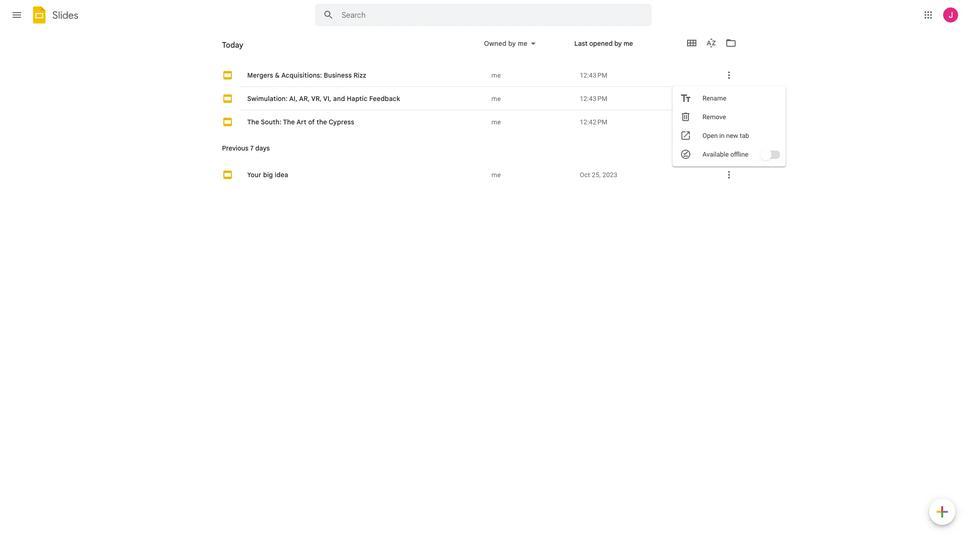 Task type: describe. For each thing, give the bounding box(es) containing it.
1 horizontal spatial last
[[575, 39, 588, 48]]

search image
[[319, 6, 338, 24]]

25,
[[592, 171, 601, 178]]

the
[[317, 118, 327, 126]]

owned by me element for of
[[492, 117, 573, 127]]

owned by me
[[484, 39, 528, 48]]

main menu image
[[11, 9, 22, 21]]

12:43 pm for mergers & acquisitions: business rizz
[[580, 71, 608, 79]]

12:42 pm
[[580, 118, 608, 126]]

open
[[703, 132, 718, 139]]

oct
[[580, 171, 591, 178]]

by inside dropdown button
[[509, 39, 516, 48]]

last opened by me oct 25, 2023 element
[[580, 170, 710, 179]]

of
[[308, 118, 315, 126]]

owned by me element for rizz
[[492, 70, 573, 80]]

me inside the swimulation: ai, ar, vr, vi, and haptic feedback "option"
[[492, 95, 501, 102]]

available offline
[[703, 151, 749, 158]]

menu inside the mergers & acquisitions: business rizz "option"
[[673, 86, 786, 167]]

2 today from the top
[[222, 44, 241, 53]]

available
[[703, 151, 729, 158]]

&
[[275, 71, 280, 79]]

1 horizontal spatial opened
[[590, 39, 613, 48]]

and
[[333, 94, 345, 103]]

offline
[[731, 151, 749, 158]]

me inside your big idea option
[[492, 171, 501, 178]]

art
[[297, 118, 307, 126]]

mergers & acquisitions: business rizz
[[247, 71, 367, 79]]

feedback
[[370, 94, 400, 103]]

last opened by me 12:43 pm element for swimulation: ai, ar, vr, vi, and haptic feedback
[[580, 94, 710, 103]]

ar,
[[299, 94, 310, 103]]

your
[[247, 170, 262, 179]]

rizz
[[354, 71, 367, 79]]

0 horizontal spatial opened
[[532, 45, 555, 53]]

oct 25, 2023
[[580, 171, 618, 178]]

today heading
[[215, 30, 464, 60]]

2 horizontal spatial by
[[615, 39, 622, 48]]

slides
[[52, 9, 79, 21]]

owned
[[484, 39, 507, 48]]

slides link
[[30, 6, 79, 26]]

south:
[[261, 118, 282, 126]]



Task type: locate. For each thing, give the bounding box(es) containing it.
7
[[250, 144, 254, 152]]

last opened by me 12:42 pm element
[[580, 117, 710, 127]]

me
[[518, 39, 528, 48], [624, 39, 633, 48], [566, 45, 576, 53], [492, 71, 501, 79], [492, 95, 501, 102], [492, 118, 501, 126], [492, 171, 501, 178]]

menu containing rename
[[673, 86, 786, 167]]

mergers & acquisitions: business rizz option
[[215, 0, 786, 538]]

the
[[247, 118, 259, 126], [283, 118, 295, 126]]

owned by me element for vi,
[[492, 94, 573, 103]]

remove
[[703, 113, 727, 121]]

your big idea option
[[215, 0, 760, 538]]

previous 7 days
[[222, 144, 270, 152]]

1 vertical spatial 12:43 pm
[[580, 95, 608, 102]]

haptic
[[347, 94, 368, 103]]

0 vertical spatial 12:43 pm
[[580, 71, 608, 79]]

2 last opened by me 12:43 pm element from the top
[[580, 94, 710, 103]]

1 today from the top
[[222, 41, 244, 50]]

12:43 pm for swimulation: ai, ar, vr, vi, and haptic feedback
[[580, 95, 608, 102]]

the south: the art of the cypress
[[247, 118, 355, 126]]

last opened by me 12:43 pm element inside the swimulation: ai, ar, vr, vi, and haptic feedback "option"
[[580, 94, 710, 103]]

2023
[[603, 171, 618, 178]]

list box
[[215, 0, 786, 538]]

owned by me element
[[492, 70, 573, 80], [492, 94, 573, 103], [492, 117, 573, 127], [492, 170, 573, 179]]

cypress
[[329, 118, 355, 126]]

menu
[[673, 86, 786, 167]]

business
[[324, 71, 352, 79]]

1 the from the left
[[247, 118, 259, 126]]

1 owned by me element from the top
[[492, 70, 573, 80]]

1 horizontal spatial by
[[557, 45, 564, 53]]

2 12:43 pm from the top
[[580, 95, 608, 102]]

12:43 pm inside the mergers & acquisitions: business rizz "option"
[[580, 71, 608, 79]]

swimulation: ai, ar, vr, vi, and haptic feedback
[[247, 94, 400, 103]]

last opened by me 12:43 pm element for mergers & acquisitions: business rizz
[[580, 70, 710, 80]]

today
[[222, 41, 244, 50], [222, 44, 241, 53]]

rename
[[703, 94, 727, 102]]

last opened by me 12:43 pm element inside the mergers & acquisitions: business rizz "option"
[[580, 70, 710, 80]]

swimulation: ai, ar, vr, vi, and haptic feedback option
[[215, 0, 760, 538]]

your big idea
[[247, 170, 288, 179]]

the south: the art of the cypress option
[[215, 0, 760, 538]]

vr,
[[311, 94, 322, 103]]

0 horizontal spatial by
[[509, 39, 516, 48]]

open in new tab
[[703, 132, 750, 139]]

1 horizontal spatial the
[[283, 118, 295, 126]]

list box containing mergers & acquisitions: business rizz
[[215, 0, 786, 538]]

the left 'art'
[[283, 118, 295, 126]]

last opened by me 12:43 pm element
[[580, 70, 710, 80], [580, 94, 710, 103]]

12:43 pm inside the swimulation: ai, ar, vr, vi, and haptic feedback "option"
[[580, 95, 608, 102]]

None search field
[[315, 4, 652, 26]]

2 owned by me element from the top
[[492, 94, 573, 103]]

12:43 pm
[[580, 71, 608, 79], [580, 95, 608, 102]]

Search bar text field
[[342, 11, 629, 20]]

in
[[720, 132, 725, 139]]

owned by me element inside the mergers & acquisitions: business rizz "option"
[[492, 70, 573, 80]]

create new presentation image
[[930, 499, 956, 527]]

owned by me element inside the south: the art of the cypress option
[[492, 117, 573, 127]]

ai,
[[289, 94, 298, 103]]

0 horizontal spatial last
[[517, 45, 530, 53]]

mergers
[[247, 71, 273, 79]]

opened
[[590, 39, 613, 48], [532, 45, 555, 53]]

0 horizontal spatial the
[[247, 118, 259, 126]]

me inside the south: the art of the cypress option
[[492, 118, 501, 126]]

last
[[575, 39, 588, 48], [517, 45, 530, 53]]

owned by me button
[[478, 38, 542, 49]]

new
[[727, 132, 739, 139]]

0 vertical spatial last opened by me 12:43 pm element
[[580, 70, 710, 80]]

me inside dropdown button
[[518, 39, 528, 48]]

the left south:
[[247, 118, 259, 126]]

me inside "option"
[[492, 71, 501, 79]]

big
[[263, 170, 273, 179]]

today inside today heading
[[222, 41, 244, 50]]

swimulation:
[[247, 94, 288, 103]]

3 owned by me element from the top
[[492, 117, 573, 127]]

1 last opened by me 12:43 pm element from the top
[[580, 70, 710, 80]]

previous
[[222, 144, 249, 152]]

4 owned by me element from the top
[[492, 170, 573, 179]]

1 12:43 pm from the top
[[580, 71, 608, 79]]

owned by me element inside your big idea option
[[492, 170, 573, 179]]

days
[[256, 144, 270, 152]]

2 the from the left
[[283, 118, 295, 126]]

tab
[[740, 132, 750, 139]]

by
[[509, 39, 516, 48], [615, 39, 622, 48], [557, 45, 564, 53]]

idea
[[275, 170, 288, 179]]

owned by me element inside the swimulation: ai, ar, vr, vi, and haptic feedback "option"
[[492, 94, 573, 103]]

vi,
[[323, 94, 332, 103]]

1 vertical spatial last opened by me 12:43 pm element
[[580, 94, 710, 103]]

last opened by me
[[575, 39, 633, 48], [517, 45, 576, 53]]

acquisitions:
[[282, 71, 322, 79]]



Task type: vqa. For each thing, say whether or not it's contained in the screenshot.
first medium icon from right
no



